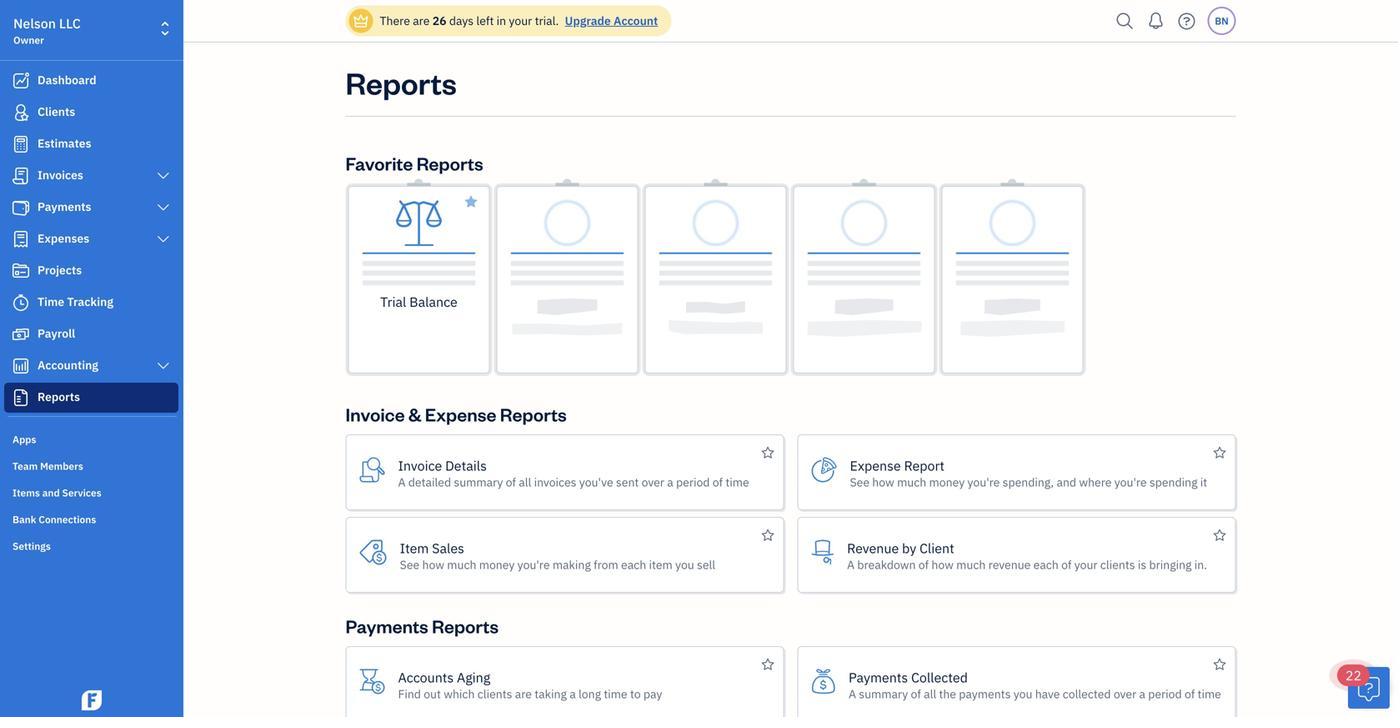 Task type: vqa. For each thing, say whether or not it's contained in the screenshot.
All Accounts button
no



Task type: describe. For each thing, give the bounding box(es) containing it.
expense image
[[11, 231, 31, 248]]

collected
[[912, 669, 968, 686]]

client image
[[11, 104, 31, 121]]

where
[[1080, 475, 1112, 490]]

update favorite status for item sales image
[[762, 526, 774, 546]]

team members
[[13, 460, 83, 473]]

accounting link
[[4, 351, 179, 381]]

you're for sales
[[518, 557, 550, 573]]

expenses
[[38, 231, 89, 246]]

you inside item sales see how much money you're making from each item you sell
[[676, 557, 695, 573]]

star image
[[465, 192, 478, 212]]

projects
[[38, 262, 82, 278]]

chevron large down image for expenses
[[156, 233, 171, 246]]

report image
[[11, 390, 31, 406]]

your inside revenue by client a breakdown of how much revenue each of your clients is bringing in.
[[1075, 557, 1098, 573]]

chevron large down image for invoices
[[156, 169, 171, 183]]

you inside the payments collected a summary of all the payments you have collected over a period of time
[[1014, 686, 1033, 702]]

bank connections
[[13, 513, 96, 526]]

details
[[445, 457, 487, 475]]

26
[[433, 13, 447, 28]]

nelson llc owner
[[13, 15, 81, 47]]

clients link
[[4, 98, 179, 128]]

&
[[409, 402, 422, 426]]

accounts aging find out which clients are taking a long time to pay
[[398, 669, 663, 702]]

reports down there
[[346, 63, 457, 102]]

crown image
[[352, 12, 370, 30]]

items and services
[[13, 486, 102, 500]]

the
[[940, 686, 957, 702]]

settings
[[13, 540, 51, 553]]

a for payments collected
[[849, 686, 857, 702]]

invoices
[[38, 167, 83, 183]]

in
[[497, 13, 506, 28]]

much for sales
[[447, 557, 477, 573]]

have
[[1036, 686, 1061, 702]]

pay
[[644, 686, 663, 702]]

spending
[[1150, 475, 1198, 490]]

and inside "expense report see how much money you're spending, and where you're spending it"
[[1057, 475, 1077, 490]]

llc
[[59, 15, 81, 32]]

revenue
[[989, 557, 1031, 573]]

estimate image
[[11, 136, 31, 153]]

accounts
[[398, 669, 454, 686]]

invoice image
[[11, 168, 31, 184]]

apps
[[13, 433, 36, 446]]

all inside invoice details a detailed summary of all invoices you've sent over a period of time
[[519, 475, 532, 490]]

bringing
[[1150, 557, 1192, 573]]

dashboard link
[[4, 66, 179, 96]]

estimates
[[38, 136, 91, 151]]

sales
[[432, 540, 465, 557]]

payments reports
[[346, 614, 499, 638]]

nelson
[[13, 15, 56, 32]]

0 horizontal spatial expense
[[425, 402, 497, 426]]

trial.
[[535, 13, 559, 28]]

expenses link
[[4, 224, 179, 254]]

trial balance
[[380, 293, 458, 311]]

by
[[903, 540, 917, 557]]

estimates link
[[4, 129, 179, 159]]

which
[[444, 686, 475, 702]]

bn button
[[1208, 7, 1237, 35]]

favorite reports
[[346, 151, 484, 175]]

collected
[[1063, 686, 1112, 702]]

period inside invoice details a detailed summary of all invoices you've sent over a period of time
[[676, 475, 710, 490]]

team members link
[[4, 453, 179, 478]]

detailed
[[409, 475, 451, 490]]

0 horizontal spatial your
[[509, 13, 532, 28]]

invoices
[[534, 475, 577, 490]]

items
[[13, 486, 40, 500]]

clients inside revenue by client a breakdown of how much revenue each of your clients is bringing in.
[[1101, 557, 1136, 573]]

dashboard
[[38, 72, 96, 88]]

tracking
[[67, 294, 113, 309]]

item
[[400, 540, 429, 557]]

payments link
[[4, 193, 179, 223]]

all inside the payments collected a summary of all the payments you have collected over a period of time
[[924, 686, 937, 702]]

account
[[614, 13, 658, 28]]

making
[[553, 557, 591, 573]]

reports up aging
[[432, 614, 499, 638]]

taking
[[535, 686, 567, 702]]

apps link
[[4, 426, 179, 451]]

item sales see how much money you're making from each item you sell
[[400, 540, 716, 573]]

clients
[[38, 104, 75, 119]]

how for expense
[[873, 475, 895, 490]]

see for item sales
[[400, 557, 420, 573]]

accounting
[[38, 357, 98, 373]]

time
[[38, 294, 64, 309]]

days
[[449, 13, 474, 28]]

a inside accounts aging find out which clients are taking a long time to pay
[[570, 686, 576, 702]]

members
[[40, 460, 83, 473]]

and inside main element
[[42, 486, 60, 500]]

balance
[[410, 293, 458, 311]]

main element
[[0, 0, 225, 717]]

is
[[1138, 557, 1147, 573]]

trial balance link
[[346, 184, 493, 376]]

left
[[477, 13, 494, 28]]

you've
[[580, 475, 614, 490]]

each for item sales
[[621, 557, 647, 573]]

payments for payments collected a summary of all the payments you have collected over a period of time
[[849, 669, 909, 686]]

over inside the payments collected a summary of all the payments you have collected over a period of time
[[1114, 686, 1137, 702]]

timer image
[[11, 294, 31, 311]]

a inside the payments collected a summary of all the payments you have collected over a period of time
[[1140, 686, 1146, 702]]

upgrade
[[565, 13, 611, 28]]

much for report
[[898, 475, 927, 490]]

reports link
[[4, 383, 179, 413]]

summary inside invoice details a detailed summary of all invoices you've sent over a period of time
[[454, 475, 503, 490]]

there are 26 days left in your trial. upgrade account
[[380, 13, 658, 28]]



Task type: locate. For each thing, give the bounding box(es) containing it.
report
[[905, 457, 945, 475]]

clients inside accounts aging find out which clients are taking a long time to pay
[[478, 686, 513, 702]]

1 vertical spatial you
[[1014, 686, 1033, 702]]

chevron large down image
[[156, 169, 171, 183], [156, 233, 171, 246], [156, 360, 171, 373]]

0 vertical spatial you
[[676, 557, 695, 573]]

see left sales
[[400, 557, 420, 573]]

1 vertical spatial invoice
[[398, 457, 442, 475]]

of
[[506, 475, 516, 490], [713, 475, 723, 490], [919, 557, 929, 573], [1062, 557, 1072, 573], [911, 686, 922, 702], [1185, 686, 1196, 702]]

sell
[[697, 557, 716, 573]]

update favorite status for invoice details image
[[762, 443, 774, 463]]

invoice left details
[[398, 457, 442, 475]]

0 horizontal spatial a
[[570, 686, 576, 702]]

spending,
[[1003, 475, 1054, 490]]

your
[[509, 13, 532, 28], [1075, 557, 1098, 573]]

are inside accounts aging find out which clients are taking a long time to pay
[[515, 686, 532, 702]]

0 horizontal spatial clients
[[478, 686, 513, 702]]

a inside invoice details a detailed summary of all invoices you've sent over a period of time
[[398, 475, 406, 490]]

go to help image
[[1174, 9, 1201, 34]]

much right item
[[447, 557, 477, 573]]

owner
[[13, 33, 44, 47]]

1 vertical spatial a
[[848, 557, 855, 573]]

you're
[[968, 475, 1000, 490], [1115, 475, 1147, 490], [518, 557, 550, 573]]

1 horizontal spatial how
[[873, 475, 895, 490]]

1 vertical spatial all
[[924, 686, 937, 702]]

money for sales
[[479, 557, 515, 573]]

2 vertical spatial payments
[[849, 669, 909, 686]]

payments inside the payments collected a summary of all the payments you have collected over a period of time
[[849, 669, 909, 686]]

you're for report
[[968, 475, 1000, 490]]

1 horizontal spatial much
[[898, 475, 927, 490]]

time inside the payments collected a summary of all the payments you have collected over a period of time
[[1198, 686, 1222, 702]]

expense left report
[[850, 457, 901, 475]]

each left item
[[621, 557, 647, 573]]

you're right where at bottom right
[[1115, 475, 1147, 490]]

how up payments reports
[[422, 557, 445, 573]]

how inside item sales see how much money you're making from each item you sell
[[422, 557, 445, 573]]

how for item
[[422, 557, 445, 573]]

chevron large down image up chevron large down icon
[[156, 169, 171, 183]]

0 horizontal spatial period
[[676, 475, 710, 490]]

chevron large down image
[[156, 201, 171, 214]]

a
[[668, 475, 674, 490], [570, 686, 576, 702], [1140, 686, 1146, 702]]

1 horizontal spatial period
[[1149, 686, 1183, 702]]

each for revenue by client
[[1034, 557, 1059, 573]]

0 horizontal spatial each
[[621, 557, 647, 573]]

1 vertical spatial your
[[1075, 557, 1098, 573]]

2 horizontal spatial you're
[[1115, 475, 1147, 490]]

0 vertical spatial are
[[413, 13, 430, 28]]

client
[[920, 540, 955, 557]]

payments for payments
[[38, 199, 91, 214]]

bank connections link
[[4, 506, 179, 531]]

invoice details a detailed summary of all invoices you've sent over a period of time
[[398, 457, 750, 490]]

money for report
[[930, 475, 965, 490]]

much right client on the bottom right of page
[[957, 557, 986, 573]]

1 horizontal spatial see
[[850, 475, 870, 490]]

see
[[850, 475, 870, 490], [400, 557, 420, 573]]

2 horizontal spatial much
[[957, 557, 986, 573]]

0 horizontal spatial payments
[[38, 199, 91, 214]]

summary right detailed
[[454, 475, 503, 490]]

see left report
[[850, 475, 870, 490]]

0 vertical spatial see
[[850, 475, 870, 490]]

1 horizontal spatial each
[[1034, 557, 1059, 573]]

all left invoices
[[519, 475, 532, 490]]

a inside revenue by client a breakdown of how much revenue each of your clients is bringing in.
[[848, 557, 855, 573]]

out
[[424, 686, 441, 702]]

1 horizontal spatial you're
[[968, 475, 1000, 490]]

1 horizontal spatial payments
[[346, 614, 429, 638]]

dashboard image
[[11, 73, 31, 89]]

reports inside main element
[[38, 389, 80, 405]]

from
[[594, 557, 619, 573]]

summary inside the payments collected a summary of all the payments you have collected over a period of time
[[859, 686, 909, 702]]

0 vertical spatial a
[[398, 475, 406, 490]]

0 vertical spatial chevron large down image
[[156, 169, 171, 183]]

favorite
[[346, 151, 413, 175]]

2 each from the left
[[1034, 557, 1059, 573]]

update favorite status for expense report image
[[1214, 443, 1227, 463]]

period right collected
[[1149, 686, 1183, 702]]

1 vertical spatial see
[[400, 557, 420, 573]]

money right sales
[[479, 557, 515, 573]]

period
[[676, 475, 710, 490], [1149, 686, 1183, 702]]

much inside item sales see how much money you're making from each item you sell
[[447, 557, 477, 573]]

0 vertical spatial over
[[642, 475, 665, 490]]

0 vertical spatial all
[[519, 475, 532, 490]]

aging
[[457, 669, 491, 686]]

22
[[1346, 667, 1362, 684]]

how left report
[[873, 475, 895, 490]]

how inside revenue by client a breakdown of how much revenue each of your clients is bringing in.
[[932, 557, 954, 573]]

0 horizontal spatial over
[[642, 475, 665, 490]]

a right sent
[[668, 475, 674, 490]]

payments up expenses on the top left
[[38, 199, 91, 214]]

much
[[898, 475, 927, 490], [447, 557, 477, 573], [957, 557, 986, 573]]

a for invoice details
[[398, 475, 406, 490]]

period right sent
[[676, 475, 710, 490]]

0 horizontal spatial how
[[422, 557, 445, 573]]

all
[[519, 475, 532, 490], [924, 686, 937, 702]]

1 horizontal spatial summary
[[859, 686, 909, 702]]

invoice for invoice & expense reports
[[346, 402, 405, 426]]

how right by
[[932, 557, 954, 573]]

0 vertical spatial payments
[[38, 199, 91, 214]]

expense report see how much money you're spending, and where you're spending it
[[850, 457, 1208, 490]]

1 horizontal spatial you
[[1014, 686, 1033, 702]]

1 horizontal spatial expense
[[850, 457, 901, 475]]

over inside invoice details a detailed summary of all invoices you've sent over a period of time
[[642, 475, 665, 490]]

each right revenue at the bottom right of the page
[[1034, 557, 1059, 573]]

time inside accounts aging find out which clients are taking a long time to pay
[[604, 686, 628, 702]]

0 vertical spatial period
[[676, 475, 710, 490]]

a inside the payments collected a summary of all the payments you have collected over a period of time
[[849, 686, 857, 702]]

0 vertical spatial summary
[[454, 475, 503, 490]]

revenue by client a breakdown of how much revenue each of your clients is bringing in.
[[848, 540, 1208, 573]]

1 vertical spatial expense
[[850, 457, 901, 475]]

money up client on the bottom right of page
[[930, 475, 965, 490]]

1 horizontal spatial are
[[515, 686, 532, 702]]

payments collected a summary of all the payments you have collected over a period of time
[[849, 669, 1222, 702]]

bn
[[1216, 14, 1229, 28]]

you left sell
[[676, 557, 695, 573]]

0 horizontal spatial are
[[413, 13, 430, 28]]

0 vertical spatial clients
[[1101, 557, 1136, 573]]

invoice left &
[[346, 402, 405, 426]]

payments
[[959, 686, 1011, 702]]

summary
[[454, 475, 503, 490], [859, 686, 909, 702]]

payments
[[38, 199, 91, 214], [346, 614, 429, 638], [849, 669, 909, 686]]

chart image
[[11, 358, 31, 375]]

time tracking link
[[4, 288, 179, 318]]

and
[[1057, 475, 1077, 490], [42, 486, 60, 500]]

expense inside "expense report see how much money you're spending, and where you're spending it"
[[850, 457, 901, 475]]

your left is
[[1075, 557, 1098, 573]]

time
[[726, 475, 750, 490], [604, 686, 628, 702], [1198, 686, 1222, 702]]

payments left collected
[[849, 669, 909, 686]]

search image
[[1112, 9, 1139, 34]]

clients right which
[[478, 686, 513, 702]]

0 horizontal spatial see
[[400, 557, 420, 573]]

update favorite status for revenue by client image
[[1214, 526, 1227, 546]]

are left taking
[[515, 686, 532, 702]]

0 vertical spatial invoice
[[346, 402, 405, 426]]

time inside invoice details a detailed summary of all invoices you've sent over a period of time
[[726, 475, 750, 490]]

projects link
[[4, 256, 179, 286]]

reports up star icon
[[417, 151, 484, 175]]

long
[[579, 686, 601, 702]]

you're left "making"
[[518, 557, 550, 573]]

much inside "expense report see how much money you're spending, and where you're spending it"
[[898, 475, 927, 490]]

1 vertical spatial payments
[[346, 614, 429, 638]]

much inside revenue by client a breakdown of how much revenue each of your clients is bringing in.
[[957, 557, 986, 573]]

invoice inside invoice details a detailed summary of all invoices you've sent over a period of time
[[398, 457, 442, 475]]

2 horizontal spatial a
[[1140, 686, 1146, 702]]

over
[[642, 475, 665, 490], [1114, 686, 1137, 702]]

reports
[[346, 63, 457, 102], [417, 151, 484, 175], [38, 389, 80, 405], [500, 402, 567, 426], [432, 614, 499, 638]]

reports up invoices
[[500, 402, 567, 426]]

2 vertical spatial a
[[849, 686, 857, 702]]

0 horizontal spatial money
[[479, 557, 515, 573]]

22 button
[[1338, 665, 1390, 709]]

notifications image
[[1143, 4, 1170, 38]]

1 horizontal spatial your
[[1075, 557, 1098, 573]]

services
[[62, 486, 102, 500]]

expense right &
[[425, 402, 497, 426]]

1 horizontal spatial over
[[1114, 686, 1137, 702]]

trial
[[380, 293, 407, 311]]

0 horizontal spatial and
[[42, 486, 60, 500]]

you're inside item sales see how much money you're making from each item you sell
[[518, 557, 550, 573]]

settings link
[[4, 533, 179, 558]]

much up by
[[898, 475, 927, 490]]

1 vertical spatial over
[[1114, 686, 1137, 702]]

1 horizontal spatial and
[[1057, 475, 1077, 490]]

summary left collected
[[859, 686, 909, 702]]

reports down accounting
[[38, 389, 80, 405]]

1 vertical spatial chevron large down image
[[156, 233, 171, 246]]

payroll
[[38, 326, 75, 341]]

0 vertical spatial money
[[930, 475, 965, 490]]

team
[[13, 460, 38, 473]]

clients
[[1101, 557, 1136, 573], [478, 686, 513, 702]]

2 horizontal spatial time
[[1198, 686, 1222, 702]]

1 horizontal spatial money
[[930, 475, 965, 490]]

0 horizontal spatial time
[[604, 686, 628, 702]]

bank
[[13, 513, 36, 526]]

3 chevron large down image from the top
[[156, 360, 171, 373]]

you left have
[[1014, 686, 1033, 702]]

connections
[[39, 513, 96, 526]]

your right the in
[[509, 13, 532, 28]]

1 vertical spatial money
[[479, 557, 515, 573]]

invoice
[[346, 402, 405, 426], [398, 457, 442, 475]]

and right the items
[[42, 486, 60, 500]]

invoice for invoice details a detailed summary of all invoices you've sent over a period of time
[[398, 457, 442, 475]]

payment image
[[11, 199, 31, 216]]

each inside item sales see how much money you're making from each item you sell
[[621, 557, 647, 573]]

see for expense report
[[850, 475, 870, 490]]

over right collected
[[1114, 686, 1137, 702]]

a right collected
[[1140, 686, 1146, 702]]

1 vertical spatial are
[[515, 686, 532, 702]]

0 horizontal spatial much
[[447, 557, 477, 573]]

0 horizontal spatial you
[[676, 557, 695, 573]]

how
[[873, 475, 895, 490], [422, 557, 445, 573], [932, 557, 954, 573]]

sent
[[616, 475, 639, 490]]

2 vertical spatial chevron large down image
[[156, 360, 171, 373]]

0 horizontal spatial all
[[519, 475, 532, 490]]

clients left is
[[1101, 557, 1136, 573]]

chevron large down image down payroll link
[[156, 360, 171, 373]]

are
[[413, 13, 430, 28], [515, 686, 532, 702]]

payments up accounts
[[346, 614, 429, 638]]

2 chevron large down image from the top
[[156, 233, 171, 246]]

0 vertical spatial expense
[[425, 402, 497, 426]]

payroll link
[[4, 319, 179, 350]]

freshbooks image
[[78, 691, 105, 711]]

1 vertical spatial clients
[[478, 686, 513, 702]]

money inside item sales see how much money you're making from each item you sell
[[479, 557, 515, 573]]

0 horizontal spatial summary
[[454, 475, 503, 490]]

invoices link
[[4, 161, 179, 191]]

all left the at bottom right
[[924, 686, 937, 702]]

breakdown
[[858, 557, 916, 573]]

find
[[398, 686, 421, 702]]

and left where at bottom right
[[1057, 475, 1077, 490]]

are left 26
[[413, 13, 430, 28]]

items and services link
[[4, 480, 179, 505]]

each inside revenue by client a breakdown of how much revenue each of your clients is bringing in.
[[1034, 557, 1059, 573]]

resource center badge image
[[1349, 667, 1390, 709]]

0 vertical spatial your
[[509, 13, 532, 28]]

payments for payments reports
[[346, 614, 429, 638]]

chevron large down image inside the expenses link
[[156, 233, 171, 246]]

1 each from the left
[[621, 557, 647, 573]]

update favorite status for payments collected image
[[1214, 655, 1227, 675]]

1 horizontal spatial time
[[726, 475, 750, 490]]

project image
[[11, 263, 31, 279]]

1 vertical spatial summary
[[859, 686, 909, 702]]

a inside invoice details a detailed summary of all invoices you've sent over a period of time
[[668, 475, 674, 490]]

1 vertical spatial period
[[1149, 686, 1183, 702]]

you
[[676, 557, 695, 573], [1014, 686, 1033, 702]]

see inside "expense report see how much money you're spending, and where you're spending it"
[[850, 475, 870, 490]]

chevron large down image inside accounting link
[[156, 360, 171, 373]]

update favorite status for accounts aging image
[[762, 655, 774, 675]]

in.
[[1195, 557, 1208, 573]]

chevron large down image for accounting
[[156, 360, 171, 373]]

0 horizontal spatial you're
[[518, 557, 550, 573]]

to
[[631, 686, 641, 702]]

2 horizontal spatial payments
[[849, 669, 909, 686]]

1 horizontal spatial a
[[668, 475, 674, 490]]

over right sent
[[642, 475, 665, 490]]

2 horizontal spatial how
[[932, 557, 954, 573]]

1 horizontal spatial all
[[924, 686, 937, 702]]

1 chevron large down image from the top
[[156, 169, 171, 183]]

invoice & expense reports
[[346, 402, 567, 426]]

payments inside payments link
[[38, 199, 91, 214]]

time tracking
[[38, 294, 113, 309]]

revenue
[[848, 540, 899, 557]]

money inside "expense report see how much money you're spending, and where you're spending it"
[[930, 475, 965, 490]]

chevron large down image down chevron large down icon
[[156, 233, 171, 246]]

money image
[[11, 326, 31, 343]]

period inside the payments collected a summary of all the payments you have collected over a period of time
[[1149, 686, 1183, 702]]

see inside item sales see how much money you're making from each item you sell
[[400, 557, 420, 573]]

each
[[621, 557, 647, 573], [1034, 557, 1059, 573]]

it
[[1201, 475, 1208, 490]]

1 horizontal spatial clients
[[1101, 557, 1136, 573]]

how inside "expense report see how much money you're spending, and where you're spending it"
[[873, 475, 895, 490]]

you're left spending,
[[968, 475, 1000, 490]]

there
[[380, 13, 410, 28]]

a left long
[[570, 686, 576, 702]]

expense
[[425, 402, 497, 426], [850, 457, 901, 475]]



